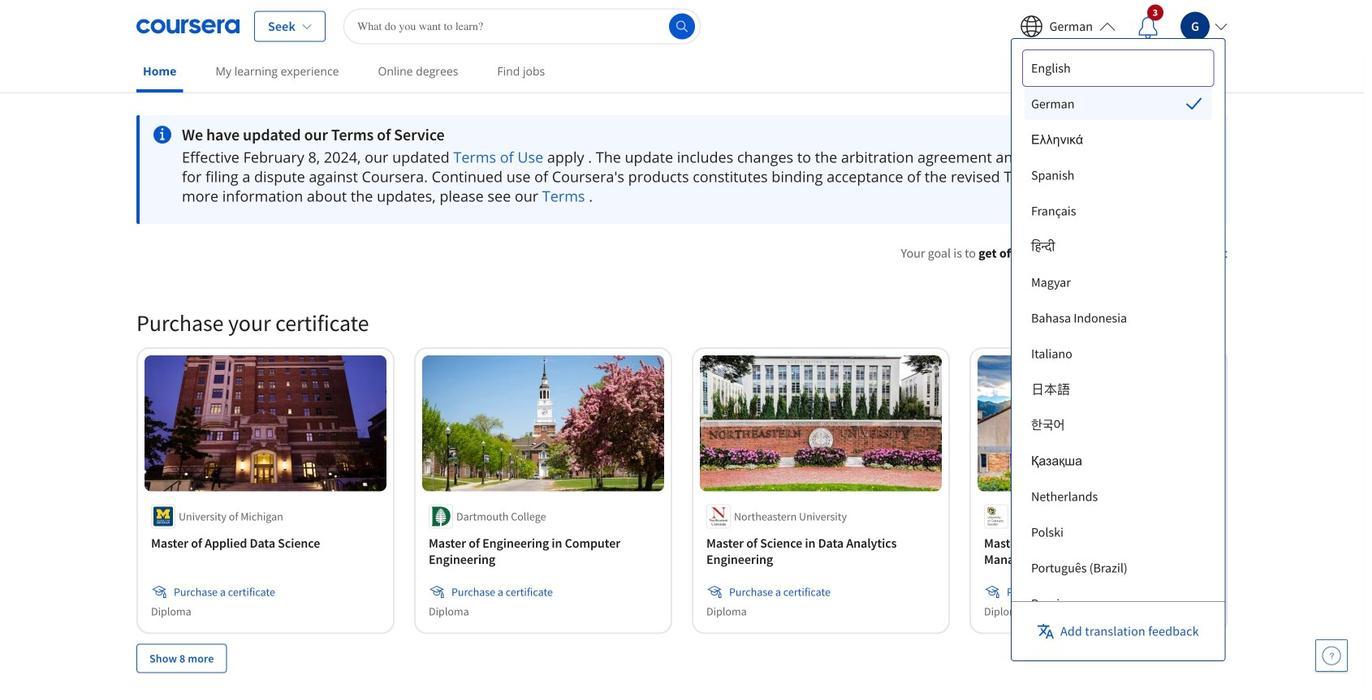 Task type: locate. For each thing, give the bounding box(es) containing it.
help center image
[[1322, 646, 1342, 666]]

None search field
[[344, 9, 701, 44]]

main content
[[0, 95, 1364, 689]]

menu
[[1025, 52, 1212, 689]]

radio item
[[1025, 88, 1212, 120]]

coursera image
[[136, 13, 240, 39]]



Task type: vqa. For each thing, say whether or not it's contained in the screenshot.
search field
yes



Task type: describe. For each thing, give the bounding box(es) containing it.
collection purchase your certificate element
[[127, 283, 1238, 689]]



